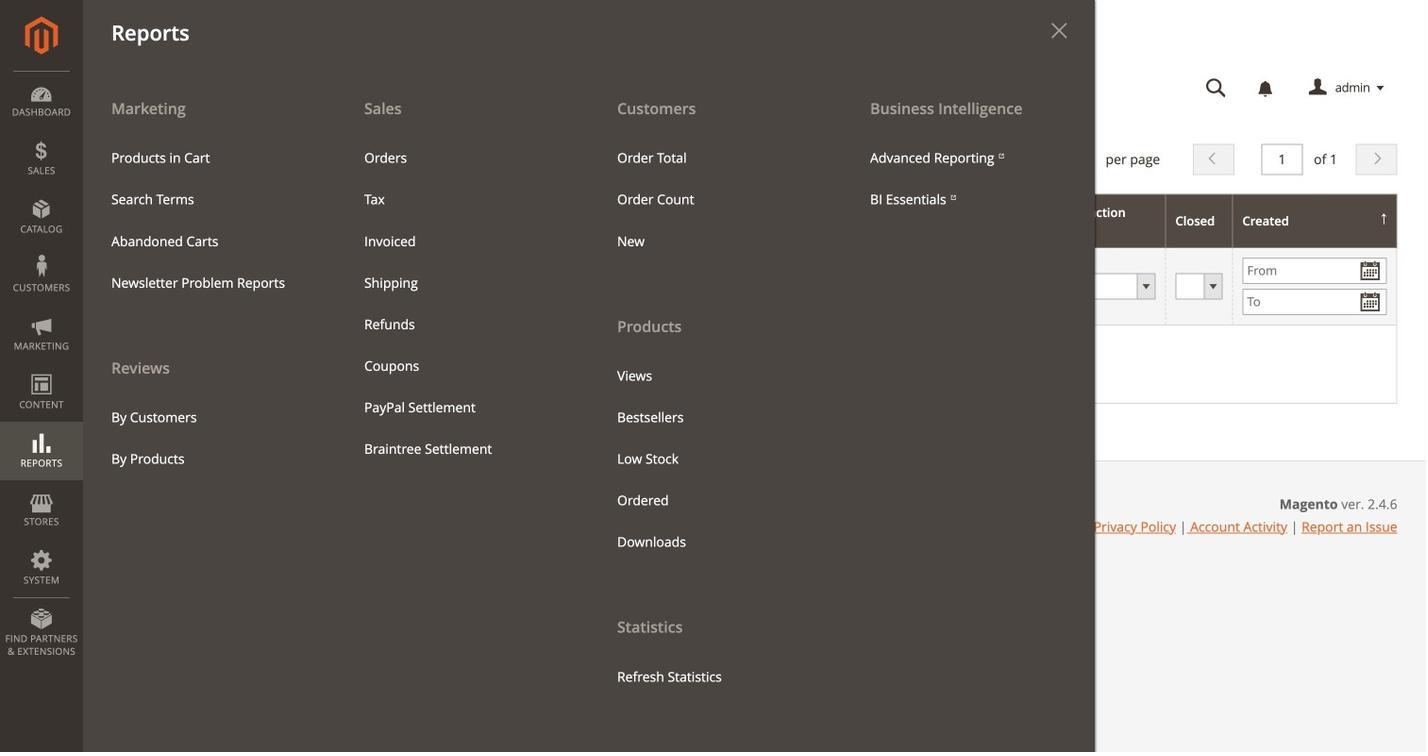 Task type: locate. For each thing, give the bounding box(es) containing it.
menu
[[83, 87, 1095, 753], [83, 87, 336, 480], [589, 87, 842, 698], [97, 138, 322, 304], [350, 138, 575, 470], [603, 138, 828, 262], [857, 138, 1081, 221], [603, 356, 828, 564], [97, 397, 322, 480]]

1 from text field from the left
[[121, 258, 265, 284]]

1 horizontal spatial from text field
[[1243, 258, 1388, 284]]

magento admin panel image
[[25, 16, 58, 55]]

None text field
[[449, 273, 594, 300], [614, 273, 759, 300], [449, 273, 594, 300], [614, 273, 759, 300]]

0 horizontal spatial from text field
[[121, 258, 265, 284]]

To text field
[[121, 289, 265, 315]]

from text field up to text field in the top right of the page
[[1243, 258, 1388, 284]]

From text field
[[121, 258, 265, 284], [1243, 258, 1388, 284]]

from text field for to text field in the top right of the page
[[1243, 258, 1388, 284]]

from text field up to text box
[[121, 258, 265, 284]]

2 from text field from the left
[[1243, 258, 1388, 284]]

None text field
[[1262, 144, 1304, 175], [285, 273, 429, 300], [1262, 144, 1304, 175], [285, 273, 429, 300]]

menu bar
[[0, 0, 1095, 753]]



Task type: describe. For each thing, give the bounding box(es) containing it.
To text field
[[1243, 289, 1388, 315]]

from text field for to text box
[[121, 258, 265, 284]]



